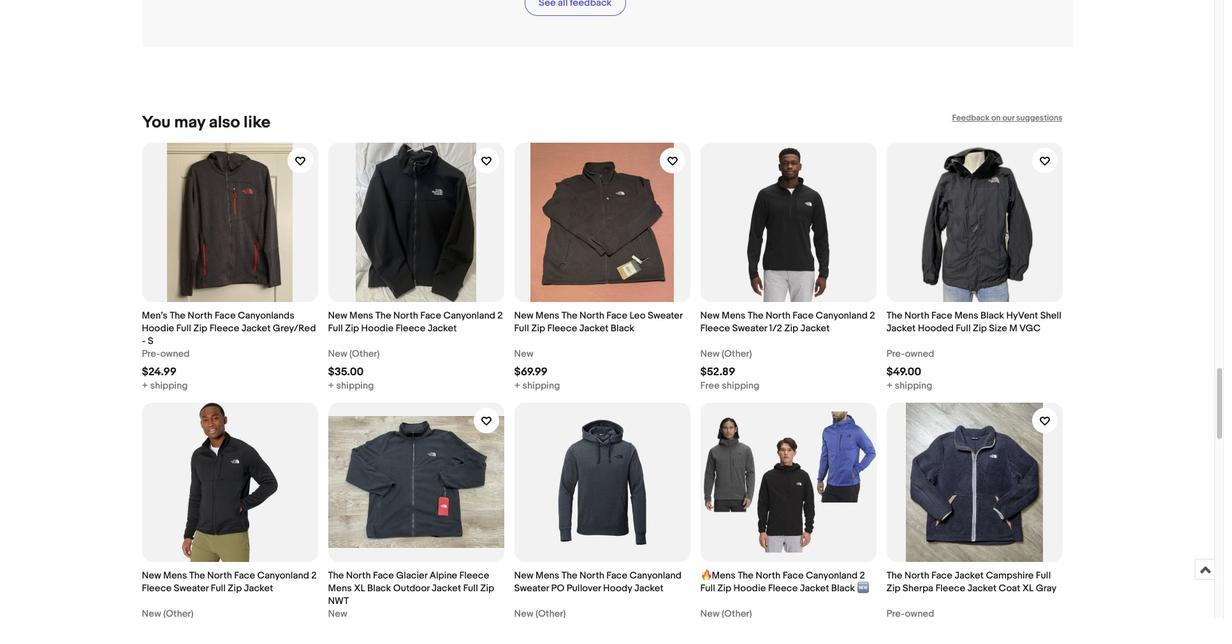 Task type: describe. For each thing, give the bounding box(es) containing it.
hooded
[[918, 323, 954, 335]]

campshire
[[986, 570, 1034, 582]]

New (Other) text field
[[700, 348, 752, 361]]

2 for new mens the north face canyonland 2 full zip hoodie fleece jacket
[[497, 310, 503, 322]]

fleece inside "the north face jacket campshire full zip sherpa fleece jacket coat xl gray"
[[936, 583, 965, 595]]

north inside men's the north face  canyonlands hoodie full zip fleece jacket grey/red - s pre-owned $24.99 + shipping
[[188, 310, 213, 322]]

hoodie inside men's the north face  canyonlands hoodie full zip fleece jacket grey/red - s pre-owned $24.99 + shipping
[[142, 323, 174, 335]]

sweater inside new mens the north face canyonland 2 fleece sweater 1/2 zip jacket
[[732, 323, 767, 335]]

$35.00
[[328, 366, 364, 379]]

black inside new mens the north face leo sweater full zip fleece jacket black
[[611, 323, 634, 335]]

🔥mens the north face canyonland 2 full zip hoodie fleece jacket black 🆕
[[700, 570, 869, 595]]

🆕
[[857, 583, 869, 595]]

the north face jacket campshire full zip sherpa fleece jacket coat xl gray link
[[886, 403, 1062, 618]]

shipping for $35.00
[[336, 380, 374, 392]]

New (Other) text field
[[328, 348, 380, 361]]

feedback on our suggestions
[[952, 113, 1062, 123]]

zip inside men's the north face  canyonlands hoodie full zip fleece jacket grey/red - s pre-owned $24.99 + shipping
[[193, 323, 207, 335]]

new for new mens the north face leo sweater full zip fleece jacket black
[[514, 310, 533, 322]]

new mens the north face canyonland 2 full zip hoodie fleece jacket
[[328, 310, 503, 335]]

(other) for $35.00
[[349, 348, 380, 360]]

sweater inside new mens the north face leo sweater full zip fleece jacket black
[[648, 310, 683, 322]]

face inside the north face mens black hyvent shell jacket hooded full zip size m vgc
[[931, 310, 952, 322]]

+ inside pre-owned $49.00 + shipping
[[886, 380, 893, 392]]

jacket inside new mens the north face canyonland sweater po pullover hoody jacket
[[634, 583, 664, 595]]

pre-owned $49.00 + shipping
[[886, 348, 934, 392]]

new for new (other) $35.00 + shipping
[[328, 348, 347, 360]]

grey/red
[[273, 323, 316, 335]]

north inside 🔥mens the north face canyonland 2 full zip hoodie fleece jacket black 🆕
[[756, 570, 781, 582]]

zip inside "the north face jacket campshire full zip sherpa fleece jacket coat xl gray"
[[886, 583, 901, 595]]

mens for new mens the north face canyonland 2 full zip hoodie fleece jacket
[[349, 310, 373, 322]]

new for new mens the north face canyonland 2 fleece sweater 1/2 zip jacket
[[700, 310, 720, 322]]

+ shipping text field for $49.00
[[886, 380, 932, 393]]

mens for new mens the north face canyonland 2 fleece sweater 1/2 zip jacket
[[722, 310, 746, 322]]

mens for new mens the north face canyonland 2 fleece sweater full zip jacket
[[163, 570, 187, 582]]

shipping inside men's the north face  canyonlands hoodie full zip fleece jacket grey/red - s pre-owned $24.99 + shipping
[[150, 380, 188, 392]]

the inside new mens the north face canyonland 2 full zip hoodie fleece jacket
[[375, 310, 391, 322]]

m
[[1009, 323, 1017, 335]]

mens inside the north face mens black hyvent shell jacket hooded full zip size m vgc
[[955, 310, 978, 322]]

jacket inside the north face glacier alpine fleece mens xl black outdoor jacket full zip nwt
[[432, 583, 461, 595]]

zip inside new mens the north face canyonland 2 fleece sweater full zip jacket
[[228, 583, 242, 595]]

full inside "the north face jacket campshire full zip sherpa fleece jacket coat xl gray"
[[1036, 570, 1051, 582]]

owned inside pre-owned $49.00 + shipping
[[905, 348, 934, 360]]

new for new mens the north face canyonland 2 fleece sweater full zip jacket
[[142, 570, 161, 582]]

new mens the north face leo sweater full zip fleece jacket black
[[514, 310, 683, 335]]

fleece inside men's the north face  canyonlands hoodie full zip fleece jacket grey/red - s pre-owned $24.99 + shipping
[[210, 323, 239, 335]]

jacket inside new mens the north face canyonland 2 full zip hoodie fleece jacket
[[428, 323, 457, 335]]

zip inside new mens the north face canyonland 2 fleece sweater 1/2 zip jacket
[[784, 323, 798, 335]]

zip inside the north face glacier alpine fleece mens xl black outdoor jacket full zip nwt
[[480, 583, 494, 595]]

2 for new mens the north face canyonland 2 fleece sweater 1/2 zip jacket
[[870, 310, 875, 322]]

the inside new mens the north face canyonland 2 fleece sweater full zip jacket
[[189, 570, 205, 582]]

may
[[174, 113, 205, 133]]

black inside the north face mens black hyvent shell jacket hooded full zip size m vgc
[[980, 310, 1004, 322]]

xl inside "the north face jacket campshire full zip sherpa fleece jacket coat xl gray"
[[1023, 583, 1034, 595]]

owned inside men's the north face  canyonlands hoodie full zip fleece jacket grey/red - s pre-owned $24.99 + shipping
[[160, 348, 190, 360]]

xl inside the north face glacier alpine fleece mens xl black outdoor jacket full zip nwt
[[354, 583, 365, 595]]

fleece inside new mens the north face canyonland 2 fleece sweater full zip jacket
[[142, 583, 172, 595]]

fleece inside 🔥mens the north face canyonland 2 full zip hoodie fleece jacket black 🆕
[[768, 583, 798, 595]]

+ inside men's the north face  canyonlands hoodie full zip fleece jacket grey/red - s pre-owned $24.99 + shipping
[[142, 380, 148, 392]]

New text field
[[514, 348, 533, 361]]

2 inside 🔥mens the north face canyonland 2 full zip hoodie fleece jacket black 🆕
[[860, 570, 865, 582]]

mens for new mens the north face leo sweater full zip fleece jacket black
[[536, 310, 559, 322]]

face inside new mens the north face canyonland 2 fleece sweater 1/2 zip jacket
[[793, 310, 814, 322]]

new for new mens the north face canyonland sweater po pullover hoody jacket
[[514, 570, 533, 582]]

🔥mens the north face canyonland 2 full zip hoodie fleece jacket black 🆕 link
[[700, 403, 876, 618]]

new (other) $52.89 free shipping
[[700, 348, 759, 392]]

feedback
[[952, 113, 990, 123]]

north inside the north face glacier alpine fleece mens xl black outdoor jacket full zip nwt
[[346, 570, 371, 582]]

glacier
[[396, 570, 427, 582]]

the north face jacket campshire full zip sherpa fleece jacket coat xl gray
[[886, 570, 1057, 595]]

jacket inside the north face mens black hyvent shell jacket hooded full zip size m vgc
[[886, 323, 916, 335]]

canyonland for new mens the north face canyonland 2 full zip hoodie fleece jacket
[[443, 310, 495, 322]]

full inside men's the north face  canyonlands hoodie full zip fleece jacket grey/red - s pre-owned $24.99 + shipping
[[176, 323, 191, 335]]

canyonland for new mens the north face canyonland 2 fleece sweater 1/2 zip jacket
[[816, 310, 868, 322]]

suggestions
[[1016, 113, 1062, 123]]

face inside new mens the north face leo sweater full zip fleece jacket black
[[607, 310, 627, 322]]

hoodie inside new mens the north face canyonland 2 full zip hoodie fleece jacket
[[361, 323, 394, 335]]

north inside new mens the north face canyonland 2 full zip hoodie fleece jacket
[[393, 310, 418, 322]]

(other) for $52.89
[[722, 348, 752, 360]]

canyonland for new mens the north face canyonland sweater po pullover hoody jacket
[[630, 570, 681, 582]]

men's
[[142, 310, 168, 322]]

pre- inside men's the north face  canyonlands hoodie full zip fleece jacket grey/red - s pre-owned $24.99 + shipping
[[142, 348, 160, 360]]

jacket inside men's the north face  canyonlands hoodie full zip fleece jacket grey/red - s pre-owned $24.99 + shipping
[[241, 323, 271, 335]]

jacket inside 🔥mens the north face canyonland 2 full zip hoodie fleece jacket black 🆕
[[800, 583, 829, 595]]

pre- inside pre-owned $49.00 + shipping
[[886, 348, 905, 360]]

gray
[[1036, 583, 1057, 595]]

canyonlands
[[238, 310, 294, 322]]

coat
[[999, 583, 1020, 595]]

north inside new mens the north face canyonland sweater po pullover hoody jacket
[[580, 570, 604, 582]]

also
[[209, 113, 240, 133]]

$49.00
[[886, 366, 921, 379]]

$69.99 text field
[[514, 366, 548, 379]]

new mens the north face canyonland 2 fleece sweater full zip jacket
[[142, 570, 317, 595]]

$49.00 text field
[[886, 366, 921, 379]]

vgc
[[1019, 323, 1041, 335]]

face inside new mens the north face canyonland 2 fleece sweater full zip jacket
[[234, 570, 255, 582]]

north inside new mens the north face canyonland 2 fleece sweater 1/2 zip jacket
[[766, 310, 791, 322]]

hoody
[[603, 583, 632, 595]]

canyonland for new mens the north face canyonland 2 fleece sweater full zip jacket
[[257, 570, 309, 582]]

face inside 🔥mens the north face canyonland 2 full zip hoodie fleece jacket black 🆕
[[783, 570, 804, 582]]

north inside the north face mens black hyvent shell jacket hooded full zip size m vgc
[[904, 310, 929, 322]]

the inside the north face mens black hyvent shell jacket hooded full zip size m vgc
[[886, 310, 902, 322]]

pre-owned text field for $49.00
[[886, 348, 934, 361]]

zip inside new mens the north face canyonland 2 full zip hoodie fleece jacket
[[345, 323, 359, 335]]

face inside new mens the north face canyonland sweater po pullover hoody jacket
[[607, 570, 627, 582]]

face inside the north face glacier alpine fleece mens xl black outdoor jacket full zip nwt
[[373, 570, 394, 582]]

fleece inside the north face glacier alpine fleece mens xl black outdoor jacket full zip nwt
[[459, 570, 489, 582]]

face inside "the north face jacket campshire full zip sherpa fleece jacket coat xl gray"
[[931, 570, 952, 582]]

new mens the north face canyonland 2 fleece sweater 1/2 zip jacket
[[700, 310, 875, 335]]



Task type: locate. For each thing, give the bounding box(es) containing it.
+ shipping text field down $35.00 at the bottom left
[[328, 380, 374, 393]]

pullover
[[567, 583, 601, 595]]

2 pre-owned text field from the left
[[886, 348, 934, 361]]

new inside new mens the north face leo sweater full zip fleece jacket black
[[514, 310, 533, 322]]

+ down $69.99 at the bottom left of the page
[[514, 380, 520, 392]]

free
[[700, 380, 720, 392]]

like
[[244, 113, 270, 133]]

mens
[[349, 310, 373, 322], [536, 310, 559, 322], [722, 310, 746, 322], [955, 310, 978, 322], [163, 570, 187, 582], [536, 570, 559, 582], [328, 583, 352, 595]]

fleece inside new mens the north face canyonland 2 full zip hoodie fleece jacket
[[396, 323, 425, 335]]

shipping for $49.00
[[895, 380, 932, 392]]

1 horizontal spatial pre-owned text field
[[886, 348, 934, 361]]

sweater inside new mens the north face canyonland 2 fleece sweater full zip jacket
[[174, 583, 209, 595]]

north
[[188, 310, 213, 322], [393, 310, 418, 322], [580, 310, 604, 322], [766, 310, 791, 322], [904, 310, 929, 322], [207, 570, 232, 582], [346, 570, 371, 582], [580, 570, 604, 582], [756, 570, 781, 582], [904, 570, 929, 582]]

new for new $69.99 + shipping
[[514, 348, 533, 360]]

+ shipping text field for $35.00
[[328, 380, 374, 393]]

new (other) $35.00 + shipping
[[328, 348, 380, 392]]

0 horizontal spatial (other)
[[349, 348, 380, 360]]

(other) inside new (other) $35.00 + shipping
[[349, 348, 380, 360]]

canyonland inside new mens the north face canyonland 2 fleece sweater full zip jacket
[[257, 570, 309, 582]]

the north face glacier alpine fleece mens xl black outdoor jacket full zip nwt link
[[328, 403, 504, 618]]

new mens the north face canyonland sweater po pullover hoody jacket link
[[514, 403, 690, 618]]

+ inside new $69.99 + shipping
[[514, 380, 520, 392]]

shipping
[[150, 380, 188, 392], [336, 380, 374, 392], [522, 380, 560, 392], [722, 380, 759, 392], [895, 380, 932, 392]]

shell
[[1040, 310, 1061, 322]]

mens for new mens the north face canyonland sweater po pullover hoody jacket
[[536, 570, 559, 582]]

+ shipping text field
[[142, 380, 188, 393], [328, 380, 374, 393]]

full inside 🔥mens the north face canyonland 2 full zip hoodie fleece jacket black 🆕
[[700, 583, 715, 595]]

fleece inside new mens the north face canyonland 2 fleece sweater 1/2 zip jacket
[[700, 323, 730, 335]]

mens inside new mens the north face canyonland 2 fleece sweater full zip jacket
[[163, 570, 187, 582]]

jacket inside new mens the north face canyonland 2 fleece sweater 1/2 zip jacket
[[800, 323, 830, 335]]

+ shipping text field down $69.99 at the bottom left of the page
[[514, 380, 560, 393]]

2 owned from the left
[[905, 348, 934, 360]]

men's the north face  canyonlands hoodie full zip fleece jacket grey/red - s pre-owned $24.99 + shipping
[[142, 310, 316, 392]]

the inside the north face glacier alpine fleece mens xl black outdoor jacket full zip nwt
[[328, 570, 344, 582]]

0 horizontal spatial + shipping text field
[[514, 380, 560, 393]]

sweater
[[648, 310, 683, 322], [732, 323, 767, 335], [174, 583, 209, 595], [514, 583, 549, 595]]

mens inside new mens the north face canyonland 2 full zip hoodie fleece jacket
[[349, 310, 373, 322]]

the inside 🔥mens the north face canyonland 2 full zip hoodie fleece jacket black 🆕
[[738, 570, 754, 582]]

list
[[142, 133, 1073, 618]]

new inside new mens the north face canyonland sweater po pullover hoody jacket
[[514, 570, 533, 582]]

(other)
[[349, 348, 380, 360], [722, 348, 752, 360]]

0 horizontal spatial owned
[[160, 348, 190, 360]]

owned up $49.00
[[905, 348, 934, 360]]

+ shipping text field down $24.99
[[142, 380, 188, 393]]

list containing $24.99
[[142, 133, 1073, 618]]

full inside new mens the north face canyonland 2 full zip hoodie fleece jacket
[[328, 323, 343, 335]]

the inside new mens the north face leo sweater full zip fleece jacket black
[[562, 310, 577, 322]]

hoodie up new (other) text field
[[361, 323, 394, 335]]

owned
[[160, 348, 190, 360], [905, 348, 934, 360]]

xl
[[354, 583, 365, 595], [1023, 583, 1034, 595]]

black inside the north face glacier alpine fleece mens xl black outdoor jacket full zip nwt
[[367, 583, 391, 595]]

1 horizontal spatial + shipping text field
[[328, 380, 374, 393]]

2 inside new mens the north face canyonland 2 fleece sweater 1/2 zip jacket
[[870, 310, 875, 322]]

🔥mens
[[700, 570, 736, 582]]

None text field
[[514, 608, 566, 618], [700, 608, 752, 618], [514, 608, 566, 618], [700, 608, 752, 618]]

shipping down $49.00
[[895, 380, 932, 392]]

1 horizontal spatial + shipping text field
[[886, 380, 932, 393]]

1 + from the left
[[142, 380, 148, 392]]

nwt
[[328, 595, 349, 608]]

5 shipping from the left
[[895, 380, 932, 392]]

shipping inside pre-owned $49.00 + shipping
[[895, 380, 932, 392]]

new inside new mens the north face canyonland 2 fleece sweater full zip jacket
[[142, 570, 161, 582]]

full inside the north face glacier alpine fleece mens xl black outdoor jacket full zip nwt
[[463, 583, 478, 595]]

shipping for $52.89
[[722, 380, 759, 392]]

2 (other) from the left
[[722, 348, 752, 360]]

black inside 🔥mens the north face canyonland 2 full zip hoodie fleece jacket black 🆕
[[831, 583, 855, 595]]

2 + from the left
[[328, 380, 334, 392]]

1 horizontal spatial owned
[[905, 348, 934, 360]]

$52.89 text field
[[700, 366, 735, 379]]

jacket inside new mens the north face canyonland 2 fleece sweater full zip jacket
[[244, 583, 273, 595]]

Free shipping text field
[[700, 380, 759, 393]]

feedback on our suggestions link
[[952, 113, 1062, 123]]

1 pre-owned text field from the left
[[142, 348, 190, 361]]

$69.99
[[514, 366, 548, 379]]

1 (other) from the left
[[349, 348, 380, 360]]

+ shipping text field down $49.00 text box
[[886, 380, 932, 393]]

2 horizontal spatial hoodie
[[734, 583, 766, 595]]

canyonland
[[443, 310, 495, 322], [816, 310, 868, 322], [257, 570, 309, 582], [630, 570, 681, 582], [806, 570, 858, 582]]

alpine
[[430, 570, 457, 582]]

+ down $35.00 at the bottom left
[[328, 380, 334, 392]]

hyvent
[[1006, 310, 1038, 322]]

+ shipping text field for $24.99
[[142, 380, 188, 393]]

1 horizontal spatial pre-
[[886, 348, 905, 360]]

the inside "the north face jacket campshire full zip sherpa fleece jacket coat xl gray"
[[886, 570, 902, 582]]

sherpa
[[903, 583, 933, 595]]

our
[[1003, 113, 1014, 123]]

face inside new mens the north face canyonland 2 full zip hoodie fleece jacket
[[420, 310, 441, 322]]

the north face mens black hyvent shell jacket hooded full zip size m vgc
[[886, 310, 1061, 335]]

hoodie
[[142, 323, 174, 335], [361, 323, 394, 335], [734, 583, 766, 595]]

(other) up $35.00 at the bottom left
[[349, 348, 380, 360]]

shipping inside new (other) $52.89 free shipping
[[722, 380, 759, 392]]

$52.89
[[700, 366, 735, 379]]

1 shipping from the left
[[150, 380, 188, 392]]

pre-owned text field up $49.00 text box
[[886, 348, 934, 361]]

2 + shipping text field from the left
[[886, 380, 932, 393]]

2 inside new mens the north face canyonland 2 full zip hoodie fleece jacket
[[497, 310, 503, 322]]

jacket
[[241, 323, 271, 335], [428, 323, 457, 335], [579, 323, 609, 335], [800, 323, 830, 335], [886, 323, 916, 335], [955, 570, 984, 582], [244, 583, 273, 595], [432, 583, 461, 595], [634, 583, 664, 595], [800, 583, 829, 595], [967, 583, 997, 595]]

+ down $49.00 text box
[[886, 380, 893, 392]]

hoodie inside 🔥mens the north face canyonland 2 full zip hoodie fleece jacket black 🆕
[[734, 583, 766, 595]]

fleece
[[210, 323, 239, 335], [396, 323, 425, 335], [547, 323, 577, 335], [700, 323, 730, 335], [459, 570, 489, 582], [142, 583, 172, 595], [768, 583, 798, 595], [936, 583, 965, 595]]

canyonland inside 🔥mens the north face canyonland 2 full zip hoodie fleece jacket black 🆕
[[806, 570, 858, 582]]

$35.00 text field
[[328, 366, 364, 379]]

2
[[497, 310, 503, 322], [870, 310, 875, 322], [311, 570, 317, 582], [860, 570, 865, 582]]

1 + shipping text field from the left
[[514, 380, 560, 393]]

full inside new mens the north face leo sweater full zip fleece jacket black
[[514, 323, 529, 335]]

full
[[176, 323, 191, 335], [328, 323, 343, 335], [514, 323, 529, 335], [956, 323, 971, 335], [1036, 570, 1051, 582], [211, 583, 226, 595], [463, 583, 478, 595], [700, 583, 715, 595]]

0 horizontal spatial + shipping text field
[[142, 380, 188, 393]]

shipping down $52.89
[[722, 380, 759, 392]]

xl left outdoor
[[354, 583, 365, 595]]

on
[[991, 113, 1001, 123]]

black up the size
[[980, 310, 1004, 322]]

shipping inside new (other) $35.00 + shipping
[[336, 380, 374, 392]]

new inside new (other) $35.00 + shipping
[[328, 348, 347, 360]]

0 horizontal spatial xl
[[354, 583, 365, 595]]

+ down $24.99
[[142, 380, 148, 392]]

new inside new $69.99 + shipping
[[514, 348, 533, 360]]

zip
[[193, 323, 207, 335], [345, 323, 359, 335], [531, 323, 545, 335], [784, 323, 798, 335], [973, 323, 987, 335], [228, 583, 242, 595], [480, 583, 494, 595], [717, 583, 731, 595], [886, 583, 901, 595]]

north inside "the north face jacket campshire full zip sherpa fleece jacket coat xl gray"
[[904, 570, 929, 582]]

3 shipping from the left
[[522, 380, 560, 392]]

pre- up $49.00
[[886, 348, 905, 360]]

mens inside new mens the north face leo sweater full zip fleece jacket black
[[536, 310, 559, 322]]

+
[[142, 380, 148, 392], [328, 380, 334, 392], [514, 380, 520, 392], [886, 380, 893, 392]]

full inside new mens the north face canyonland 2 fleece sweater full zip jacket
[[211, 583, 226, 595]]

1/2
[[769, 323, 782, 335]]

black down leo
[[611, 323, 634, 335]]

zip inside 🔥mens the north face canyonland 2 full zip hoodie fleece jacket black 🆕
[[717, 583, 731, 595]]

+ inside new (other) $35.00 + shipping
[[328, 380, 334, 392]]

3 + from the left
[[514, 380, 520, 392]]

the
[[170, 310, 186, 322], [375, 310, 391, 322], [562, 310, 577, 322], [748, 310, 764, 322], [886, 310, 902, 322], [189, 570, 205, 582], [328, 570, 344, 582], [562, 570, 577, 582], [738, 570, 754, 582], [886, 570, 902, 582]]

pre-owned text field for $24.99
[[142, 348, 190, 361]]

hoodie down men's
[[142, 323, 174, 335]]

north inside new mens the north face leo sweater full zip fleece jacket black
[[580, 310, 604, 322]]

new for new mens the north face canyonland 2 full zip hoodie fleece jacket
[[328, 310, 347, 322]]

new inside new mens the north face canyonland 2 fleece sweater 1/2 zip jacket
[[700, 310, 720, 322]]

shipping down $24.99
[[150, 380, 188, 392]]

face inside men's the north face  canyonlands hoodie full zip fleece jacket grey/red - s pre-owned $24.99 + shipping
[[215, 310, 236, 322]]

0 horizontal spatial pre-owned text field
[[142, 348, 190, 361]]

black left 🆕
[[831, 583, 855, 595]]

2 inside new mens the north face canyonland 2 fleece sweater full zip jacket
[[311, 570, 317, 582]]

outdoor
[[393, 583, 430, 595]]

the inside new mens the north face canyonland 2 fleece sweater 1/2 zip jacket
[[748, 310, 764, 322]]

$24.99 text field
[[142, 366, 177, 379]]

pre-
[[142, 348, 160, 360], [886, 348, 905, 360]]

shipping down $35.00 text field
[[336, 380, 374, 392]]

black
[[980, 310, 1004, 322], [611, 323, 634, 335], [367, 583, 391, 595], [831, 583, 855, 595]]

$24.99
[[142, 366, 177, 379]]

face
[[215, 310, 236, 322], [420, 310, 441, 322], [607, 310, 627, 322], [793, 310, 814, 322], [931, 310, 952, 322], [234, 570, 255, 582], [373, 570, 394, 582], [607, 570, 627, 582], [783, 570, 804, 582], [931, 570, 952, 582]]

1 pre- from the left
[[142, 348, 160, 360]]

0 horizontal spatial pre-
[[142, 348, 160, 360]]

2 for new mens the north face canyonland 2 fleece sweater full zip jacket
[[311, 570, 317, 582]]

size
[[989, 323, 1007, 335]]

4 shipping from the left
[[722, 380, 759, 392]]

you
[[142, 113, 171, 133]]

hoodie down 🔥mens in the bottom of the page
[[734, 583, 766, 595]]

new $69.99 + shipping
[[514, 348, 560, 392]]

shipping inside new $69.99 + shipping
[[522, 380, 560, 392]]

None text field
[[142, 608, 194, 618], [328, 608, 347, 618], [886, 608, 934, 618], [142, 608, 194, 618], [328, 608, 347, 618], [886, 608, 934, 618]]

2 xl from the left
[[1023, 583, 1034, 595]]

1 horizontal spatial xl
[[1023, 583, 1034, 595]]

sweater inside new mens the north face canyonland sweater po pullover hoody jacket
[[514, 583, 549, 595]]

the inside men's the north face  canyonlands hoodie full zip fleece jacket grey/red - s pre-owned $24.99 + shipping
[[170, 310, 186, 322]]

+ shipping text field
[[514, 380, 560, 393], [886, 380, 932, 393]]

new inside new (other) $52.89 free shipping
[[700, 348, 720, 360]]

mens inside new mens the north face canyonland 2 fleece sweater 1/2 zip jacket
[[722, 310, 746, 322]]

s
[[148, 335, 153, 347]]

mens inside the north face glacier alpine fleece mens xl black outdoor jacket full zip nwt
[[328, 583, 352, 595]]

full inside the north face mens black hyvent shell jacket hooded full zip size m vgc
[[956, 323, 971, 335]]

mens inside new mens the north face canyonland sweater po pullover hoody jacket
[[536, 570, 559, 582]]

fleece inside new mens the north face leo sweater full zip fleece jacket black
[[547, 323, 577, 335]]

pre-owned text field up $24.99
[[142, 348, 190, 361]]

1 horizontal spatial (other)
[[722, 348, 752, 360]]

the inside new mens the north face canyonland sweater po pullover hoody jacket
[[562, 570, 577, 582]]

canyonland inside new mens the north face canyonland 2 fleece sweater 1/2 zip jacket
[[816, 310, 868, 322]]

the north face glacier alpine fleece mens xl black outdoor jacket full zip nwt
[[328, 570, 494, 608]]

Pre-owned text field
[[142, 348, 190, 361], [886, 348, 934, 361]]

new inside new mens the north face canyonland 2 full zip hoodie fleece jacket
[[328, 310, 347, 322]]

1 horizontal spatial hoodie
[[361, 323, 394, 335]]

new for new (other) $52.89 free shipping
[[700, 348, 720, 360]]

1 + shipping text field from the left
[[142, 380, 188, 393]]

zip inside new mens the north face leo sweater full zip fleece jacket black
[[531, 323, 545, 335]]

(other) inside new (other) $52.89 free shipping
[[722, 348, 752, 360]]

shipping down $69.99 text field
[[522, 380, 560, 392]]

1 xl from the left
[[354, 583, 365, 595]]

zip inside the north face mens black hyvent shell jacket hooded full zip size m vgc
[[973, 323, 987, 335]]

you may also like
[[142, 113, 270, 133]]

north inside new mens the north face canyonland 2 fleece sweater full zip jacket
[[207, 570, 232, 582]]

leo
[[630, 310, 646, 322]]

2 pre- from the left
[[886, 348, 905, 360]]

2 shipping from the left
[[336, 380, 374, 392]]

-
[[142, 335, 146, 347]]

new
[[328, 310, 347, 322], [514, 310, 533, 322], [700, 310, 720, 322], [328, 348, 347, 360], [514, 348, 533, 360], [700, 348, 720, 360], [142, 570, 161, 582], [514, 570, 533, 582]]

1 owned from the left
[[160, 348, 190, 360]]

new mens the north face canyonland sweater po pullover hoody jacket
[[514, 570, 681, 595]]

+ shipping text field for $69.99
[[514, 380, 560, 393]]

4 + from the left
[[886, 380, 893, 392]]

0 horizontal spatial hoodie
[[142, 323, 174, 335]]

2 + shipping text field from the left
[[328, 380, 374, 393]]

pre- down s
[[142, 348, 160, 360]]

new mens the north face canyonland 2 fleece sweater full zip jacket link
[[142, 403, 318, 618]]

xl left gray
[[1023, 583, 1034, 595]]

(other) up $52.89 text box
[[722, 348, 752, 360]]

po
[[551, 583, 565, 595]]

black left outdoor
[[367, 583, 391, 595]]

jacket inside new mens the north face leo sweater full zip fleece jacket black
[[579, 323, 609, 335]]

owned up $24.99
[[160, 348, 190, 360]]



Task type: vqa. For each thing, say whether or not it's contained in the screenshot.
+ inside the NEW (OTHER) $35.00 + SHIPPING
yes



